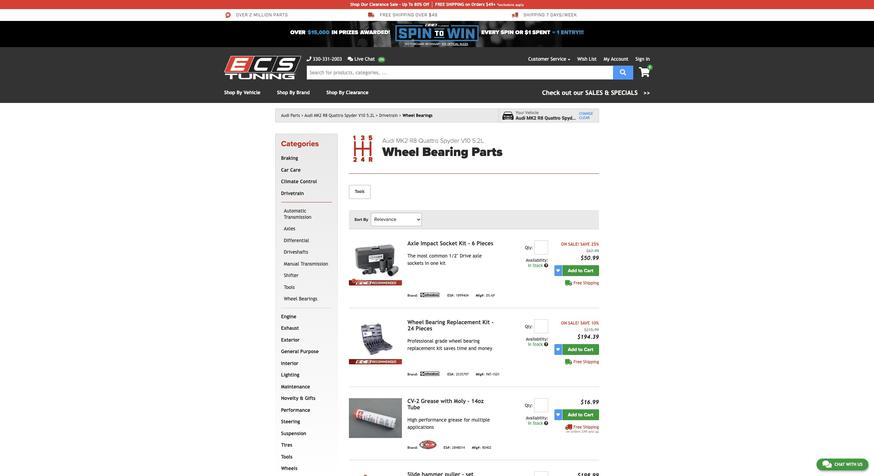 Task type: locate. For each thing, give the bounding box(es) containing it.
with inside cv-2 grease with moly - 14oz tube
[[441, 398, 453, 405]]

v10 inside "audi mk2 r8 quattro spyder v10 5.2l wheel bearing parts"
[[461, 137, 471, 145]]

bearing inside wheel bearing replacement kit - 24 pieces
[[426, 319, 445, 326]]

mk2 inside "audi mk2 r8 quattro spyder v10 5.2l wheel bearing parts"
[[396, 137, 408, 145]]

in stock
[[528, 263, 544, 268], [528, 342, 544, 347], [528, 421, 544, 426]]

rules
[[460, 43, 468, 46]]

5.2l inside "audi mk2 r8 quattro spyder v10 5.2l wheel bearing parts"
[[472, 137, 484, 145]]

3 stock from the top
[[533, 421, 543, 426]]

in left the one
[[425, 260, 429, 266]]

3 add to cart button from the top
[[563, 409, 599, 420]]

days/week
[[551, 13, 577, 18]]

schwaben - corporate logo image down replacement
[[420, 372, 441, 376]]

shipping
[[393, 13, 414, 18]]

suspension
[[281, 431, 307, 436]]

0 link
[[634, 65, 653, 78]]

2 vertical spatial qty:
[[525, 403, 533, 408]]

0 horizontal spatial drivetrain
[[281, 191, 304, 196]]

1 vertical spatial add
[[568, 347, 577, 353]]

free shipping down the $194.39
[[574, 360, 599, 364]]

my account
[[604, 56, 629, 62]]

add right add to wish list image
[[568, 347, 577, 353]]

1 vertical spatial ecs tuning recommends this product. image
[[349, 359, 402, 364]]

brand: down sockets
[[408, 294, 418, 298]]

sale! for $50.99
[[569, 242, 580, 247]]

vehicle down ecs tuning image
[[244, 90, 261, 95]]

in for on sale!                         save 10%
[[528, 342, 532, 347]]

es#: left 1899404
[[448, 294, 455, 298]]

mk2 for audi mk2 r8 quattro spyder v10 5.2l
[[314, 113, 322, 118]]

audi parts link
[[281, 113, 304, 118]]

1 vertical spatial in stock
[[528, 342, 544, 347]]

1 horizontal spatial wheel bearings
[[403, 113, 433, 118]]

time
[[457, 346, 467, 351]]

2 question circle image from the top
[[544, 342, 549, 347]]

0 vertical spatial parts
[[291, 113, 300, 118]]

2 cart from the top
[[584, 347, 594, 353]]

1 vertical spatial pieces
[[416, 325, 433, 332]]

common
[[429, 253, 448, 259]]

question circle image
[[544, 421, 549, 426]]

1 vertical spatial on
[[566, 430, 570, 434]]

change clear
[[580, 111, 594, 120]]

- right 'moly'
[[468, 398, 470, 405]]

mfg#: for cv-2 grease with moly - 14oz tube
[[472, 446, 481, 450]]

grade
[[435, 338, 448, 344]]

None number field
[[535, 240, 549, 254], [535, 319, 549, 333], [535, 398, 549, 412], [535, 472, 549, 476], [535, 240, 549, 254], [535, 319, 549, 333], [535, 398, 549, 412], [535, 472, 549, 476]]

0 horizontal spatial bearings
[[299, 296, 318, 302]]

1 horizontal spatial mk2
[[396, 137, 408, 145]]

tools link up wheels
[[280, 451, 331, 463]]

bearing
[[423, 145, 469, 160], [426, 319, 445, 326]]

wheel bearings
[[403, 113, 433, 118], [284, 296, 318, 302]]

cart down $50.99
[[584, 268, 594, 274]]

spin
[[501, 29, 514, 36]]

1 vertical spatial question circle image
[[544, 342, 549, 347]]

over left million on the top
[[236, 13, 248, 18]]

add to cart button up free shipping on orders $49 and up
[[563, 409, 599, 420]]

tools down tires
[[281, 454, 293, 460]]

$194.39
[[578, 334, 599, 340]]

1 horizontal spatial &
[[605, 89, 610, 96]]

v10
[[359, 113, 366, 118], [578, 115, 587, 121], [461, 137, 471, 145]]

cart down $16.99
[[584, 412, 594, 418]]

save inside on sale!                         save 10% $215.99 $194.39
[[581, 321, 590, 326]]

wish list
[[578, 56, 597, 62]]

add to cart for $194.39
[[568, 347, 594, 353]]

tools inside drivetrain subcategories element
[[284, 285, 295, 290]]

save inside on sale!                         save 25% $67.99 $50.99
[[581, 242, 590, 247]]

add to cart button for $50.99
[[563, 265, 599, 276]]

add to cart button down $50.99
[[563, 265, 599, 276]]

1 vertical spatial es#:
[[448, 373, 455, 377]]

kit for replacement
[[483, 319, 490, 326]]

1 ecs tuning recommends this product. image from the top
[[349, 280, 402, 286]]

2 left million on the top
[[250, 13, 252, 18]]

1 vertical spatial $49
[[582, 430, 588, 434]]

1 schwaben - corporate logo image from the top
[[420, 293, 441, 297]]

add to cart for $50.99
[[568, 268, 594, 274]]

to
[[579, 268, 583, 274], [579, 347, 583, 353], [579, 412, 583, 418]]

1 horizontal spatial kit
[[483, 319, 490, 326]]

1 horizontal spatial on
[[566, 430, 570, 434]]

save left "25%"
[[581, 242, 590, 247]]

0 vertical spatial availability:
[[526, 258, 549, 263]]

spyder inside "audi mk2 r8 quattro spyder v10 5.2l wheel bearing parts"
[[440, 137, 460, 145]]

1 question circle image from the top
[[544, 264, 549, 268]]

1 vertical spatial add to cart button
[[563, 344, 599, 355]]

spent
[[533, 29, 551, 36]]

0 horizontal spatial mk2
[[314, 113, 322, 118]]

3 in stock from the top
[[528, 421, 544, 426]]

on inside on sale!                         save 10% $215.99 $194.39
[[562, 321, 567, 326]]

1 vertical spatial drivetrain
[[281, 191, 304, 196]]

drivetrain for left the drivetrain link
[[281, 191, 304, 196]]

2 on from the top
[[562, 321, 567, 326]]

save
[[581, 242, 590, 247], [581, 321, 590, 326]]

on for $50.99
[[562, 242, 567, 247]]

shipping down $50.99
[[584, 281, 599, 286]]

kit down grade
[[437, 346, 443, 351]]

performance link
[[280, 405, 331, 416]]

2 add from the top
[[568, 347, 577, 353]]

2 for cv-
[[416, 398, 420, 405]]

0 vertical spatial schwaben - corporate logo image
[[420, 293, 441, 297]]

& inside 'link'
[[300, 396, 304, 401]]

1 brand: from the top
[[408, 294, 418, 298]]

0 vertical spatial to
[[579, 268, 583, 274]]

2 horizontal spatial mk2
[[527, 115, 537, 121]]

1 horizontal spatial over
[[291, 29, 306, 36]]

1 qty: from the top
[[525, 245, 533, 250]]

kit for socket
[[459, 240, 467, 247]]

0 vertical spatial tools link
[[349, 185, 371, 199]]

1 vertical spatial bearing
[[426, 319, 445, 326]]

es#: left 2535797
[[448, 373, 455, 377]]

tires
[[281, 443, 293, 448]]

1 vertical spatial wheel bearings
[[284, 296, 318, 302]]

1 save from the top
[[581, 242, 590, 247]]

brand: up cv-
[[408, 373, 418, 377]]

add to cart down the $194.39
[[568, 347, 594, 353]]

braking link
[[280, 153, 331, 164]]

bearing inside "audi mk2 r8 quattro spyder v10 5.2l wheel bearing parts"
[[423, 145, 469, 160]]

transmission down "automatic"
[[284, 214, 312, 220]]

tools down shifter
[[284, 285, 295, 290]]

differential link
[[283, 235, 331, 247]]

lighting
[[281, 372, 300, 378]]

2 vertical spatial add to cart button
[[563, 409, 599, 420]]

- inside wheel bearing replacement kit - 24 pieces
[[492, 319, 494, 326]]

1 in stock from the top
[[528, 263, 544, 268]]

1 vertical spatial parts
[[472, 145, 503, 160]]

1501
[[493, 373, 500, 377]]

tools link inside drivetrain subcategories element
[[283, 282, 331, 293]]

es#: left 2848014
[[444, 446, 451, 450]]

ecs tuning recommends this product. image for wheel bearing replacement kit - 24 pieces
[[349, 359, 402, 364]]

2 vertical spatial add
[[568, 412, 577, 418]]

sale! inside on sale!                         save 10% $215.99 $194.39
[[569, 321, 580, 326]]

2
[[250, 13, 252, 18], [416, 398, 420, 405]]

1 vertical spatial schwaben - corporate logo image
[[420, 372, 441, 376]]

parts inside "audi mk2 r8 quattro spyder v10 5.2l wheel bearing parts"
[[472, 145, 503, 160]]

3 brand: from the top
[[408, 446, 418, 450]]

category navigation element
[[275, 134, 338, 476]]

qty:
[[525, 245, 533, 250], [525, 324, 533, 329], [525, 403, 533, 408]]

sale! up the $194.39
[[569, 321, 580, 326]]

2 free shipping from the top
[[574, 360, 599, 364]]

3 add to cart from the top
[[568, 412, 594, 418]]

1 horizontal spatial 5.2l
[[472, 137, 484, 145]]

0 horizontal spatial vehicle
[[244, 90, 261, 95]]

1 horizontal spatial pieces
[[477, 240, 494, 247]]

or
[[516, 29, 524, 36]]

pieces inside wheel bearing replacement kit - 24 pieces
[[416, 325, 433, 332]]

1 vertical spatial save
[[581, 321, 590, 326]]

pieces up professional
[[416, 325, 433, 332]]

0 horizontal spatial 2
[[250, 13, 252, 18]]

live chat link
[[348, 56, 385, 63]]

shopping cart image
[[639, 67, 650, 77]]

brand:
[[408, 294, 418, 298], [408, 373, 418, 377], [408, 446, 418, 450]]

0 horizontal spatial quattro
[[329, 113, 343, 118]]

quattro inside your vehicle audi mk2 r8 quattro spyder v10 5.2l
[[545, 115, 561, 121]]

2 vertical spatial stock
[[533, 421, 543, 426]]

1 vertical spatial add to cart
[[568, 347, 594, 353]]

free shipping down $50.99
[[574, 281, 599, 286]]

ecs tuning recommends this product. image for axle impact socket kit - 6 pieces
[[349, 280, 402, 286]]

2 ecs tuning recommends this product. image from the top
[[349, 359, 402, 364]]

and down 'bearing' on the bottom right
[[469, 346, 477, 351]]

0 vertical spatial es#:
[[448, 294, 455, 298]]

in stock for $50.99
[[528, 263, 544, 268]]

to down the $194.39
[[579, 347, 583, 353]]

mfg#: left 80402
[[472, 446, 481, 450]]

kit right replacement on the bottom right
[[483, 319, 490, 326]]

brand
[[297, 90, 310, 95]]

5.2l for audi mk2 r8 quattro spyder v10 5.2l wheel bearing parts
[[472, 137, 484, 145]]

in left prizes
[[332, 29, 338, 36]]

1 vertical spatial bearings
[[299, 296, 318, 302]]

0 vertical spatial add to wish list image
[[557, 269, 560, 272]]

0 vertical spatial save
[[581, 242, 590, 247]]

2 add to cart button from the top
[[563, 344, 599, 355]]

audi for audi mk2 r8 quattro spyder v10 5.2l
[[305, 113, 313, 118]]

- down 6p
[[492, 319, 494, 326]]

0 vertical spatial add to cart button
[[563, 265, 599, 276]]

ecs tuning recommends this product. image
[[349, 280, 402, 286], [349, 359, 402, 364]]

2 add to wish list image from the top
[[557, 413, 560, 417]]

bearings
[[416, 113, 433, 118], [299, 296, 318, 302]]

r8 inside "audi mk2 r8 quattro spyder v10 5.2l wheel bearing parts"
[[410, 137, 417, 145]]

with left 'moly'
[[441, 398, 453, 405]]

professional grade wheel bearing replacement kit saves time and money
[[408, 338, 493, 351]]

sale! left "25%"
[[569, 242, 580, 247]]

drivetrain inside category navigation element
[[281, 191, 304, 196]]

r8 for audi mk2 r8 quattro spyder v10 5.2l
[[323, 113, 328, 118]]

1 horizontal spatial clearance
[[370, 2, 389, 7]]

add
[[568, 268, 577, 274], [568, 347, 577, 353], [568, 412, 577, 418]]

shipping left 7
[[524, 13, 545, 18]]

2 horizontal spatial r8
[[538, 115, 544, 121]]

0 vertical spatial in
[[332, 29, 338, 36]]

brand: for wheel bearing replacement kit - 24 pieces
[[408, 373, 418, 377]]

r8
[[323, 113, 328, 118], [538, 115, 544, 121], [410, 137, 417, 145]]

cv-2 grease with moly - 14oz tube link
[[408, 398, 484, 411]]

- left 6
[[468, 240, 470, 247]]

ecs tuning image
[[224, 56, 301, 79]]

es#: for socket
[[448, 294, 455, 298]]

7
[[547, 13, 549, 18]]

clearance right our
[[370, 2, 389, 7]]

free down the $194.39
[[574, 360, 582, 364]]

audi mk2 r8 quattro spyder v10 5.2l
[[305, 113, 375, 118]]

1 horizontal spatial parts
[[472, 145, 503, 160]]

availability: for $50.99
[[526, 258, 549, 263]]

0 vertical spatial qty:
[[525, 245, 533, 250]]

schwaben - corporate logo image
[[420, 293, 441, 297], [420, 372, 441, 376]]

2 vertical spatial mfg#:
[[472, 446, 481, 450]]

shop by brand
[[277, 90, 310, 95]]

1 horizontal spatial $49
[[582, 430, 588, 434]]

search image
[[620, 69, 627, 75]]

2 vertical spatial availability:
[[526, 416, 549, 421]]

1 horizontal spatial with
[[847, 462, 857, 467]]

0 horizontal spatial wheel bearings
[[284, 296, 318, 302]]

by up audi mk2 r8 quattro spyder v10 5.2l link at left
[[339, 90, 345, 95]]

vehicle inside your vehicle audi mk2 r8 quattro spyder v10 5.2l
[[526, 110, 539, 115]]

over left $15,000
[[291, 29, 306, 36]]

tools up sort
[[355, 189, 365, 194]]

automatic transmission link
[[283, 205, 331, 223]]

1 vertical spatial transmission
[[301, 261, 328, 267]]

add to cart up free shipping on orders $49 and up
[[568, 412, 594, 418]]

2 vertical spatial brand:
[[408, 446, 418, 450]]

1 horizontal spatial in
[[425, 260, 429, 266]]

add to wish list image
[[557, 269, 560, 272], [557, 413, 560, 417]]

es#2535797 - pat-1501 - wheel bearing replacement kit - 24 pieces - professional grade wheel bearing replacement kit saves time and money - schwaben - audi volkswagen porsche image
[[349, 319, 402, 359]]

on inside on sale!                         save 25% $67.99 $50.99
[[562, 242, 567, 247]]

0 horizontal spatial pieces
[[416, 325, 433, 332]]

1 vertical spatial brand:
[[408, 373, 418, 377]]

by left brand
[[290, 90, 295, 95]]

mfg#: left the pat-
[[476, 373, 485, 377]]

2 qty: from the top
[[525, 324, 533, 329]]

spyder inside your vehicle audi mk2 r8 quattro spyder v10 5.2l
[[562, 115, 577, 121]]

v10 for audi mk2 r8 quattro spyder v10 5.2l
[[359, 113, 366, 118]]

free
[[380, 13, 392, 18], [574, 281, 582, 286], [574, 360, 582, 364], [574, 425, 582, 430]]

save up $215.99
[[581, 321, 590, 326]]

0 vertical spatial pieces
[[477, 240, 494, 247]]

5.2l inside your vehicle audi mk2 r8 quattro spyder v10 5.2l
[[588, 115, 597, 121]]

official
[[448, 43, 459, 46]]

brand: left "redline - corporate logo"
[[408, 446, 418, 450]]

exhaust link
[[280, 323, 331, 334]]

2 stock from the top
[[533, 342, 543, 347]]

1 sale! from the top
[[569, 242, 580, 247]]

3 qty: from the top
[[525, 403, 533, 408]]

0 vertical spatial wheel bearings
[[403, 113, 433, 118]]

vehicle
[[244, 90, 261, 95], [526, 110, 539, 115]]

0 vertical spatial stock
[[533, 263, 543, 268]]

shop our clearance sale - up to 80% off
[[351, 2, 430, 7]]

1 vertical spatial &
[[300, 396, 304, 401]]

in
[[646, 56, 650, 62], [528, 263, 532, 268], [528, 342, 532, 347], [528, 421, 532, 426]]

1 cart from the top
[[584, 268, 594, 274]]

3 cart from the top
[[584, 412, 594, 418]]

question circle image for $194.39
[[544, 342, 549, 347]]

chat right live
[[365, 56, 375, 62]]

v10 inside your vehicle audi mk2 r8 quattro spyder v10 5.2l
[[578, 115, 587, 121]]

sale! inside on sale!                         save 25% $67.99 $50.99
[[569, 242, 580, 247]]

.
[[468, 43, 469, 46]]

& for sales
[[605, 89, 610, 96]]

0 vertical spatial with
[[441, 398, 453, 405]]

1 add to wish list image from the top
[[557, 269, 560, 272]]

purchase
[[411, 43, 425, 46]]

& left gifts in the bottom of the page
[[300, 396, 304, 401]]

1 stock from the top
[[533, 263, 543, 268]]

0 horizontal spatial v10
[[359, 113, 366, 118]]

by for brand
[[290, 90, 295, 95]]

transmission down driveshafts link
[[301, 261, 328, 267]]

$49+
[[486, 2, 496, 7]]

1 vertical spatial and
[[589, 430, 594, 434]]

million
[[254, 13, 272, 18]]

most
[[417, 253, 428, 259]]

r8 for audi mk2 r8 quattro spyder v10 5.2l wheel bearing parts
[[410, 137, 417, 145]]

es#: for replacement
[[448, 373, 455, 377]]

es#1899404 - ds-6p - axle impact socket kit - 6 pieces - the most common 1/2" drive axle sockets in one kit - schwaben - audi bmw volkswagen mercedes benz mini porsche image
[[349, 240, 402, 280]]

$67.99
[[587, 249, 599, 253]]

shipping right orders
[[584, 425, 599, 430]]

and left up
[[589, 430, 594, 434]]

kit inside wheel bearing replacement kit - 24 pieces
[[483, 319, 490, 326]]

mfg#: left ds-
[[476, 294, 485, 298]]

1 horizontal spatial bearings
[[416, 113, 433, 118]]

audi mk2 r8 quattro spyder v10 5.2l link
[[305, 113, 378, 118]]

in for $16.99
[[528, 421, 532, 426]]

0 vertical spatial mfg#:
[[476, 294, 485, 298]]

on right ping
[[466, 2, 471, 7]]

$49 right over
[[429, 13, 438, 18]]

1 vertical spatial to
[[579, 347, 583, 353]]

on left 10%
[[562, 321, 567, 326]]

0 vertical spatial brand:
[[408, 294, 418, 298]]

in inside "the most common 1/2" drive axle sockets in one kit"
[[425, 260, 429, 266]]

novelty
[[281, 396, 299, 401]]

2 to from the top
[[579, 347, 583, 353]]

clearance up audi mk2 r8 quattro spyder v10 5.2l link at left
[[346, 90, 369, 95]]

2 left 'grease'
[[416, 398, 420, 405]]

kit left 6
[[459, 240, 467, 247]]

my account link
[[604, 56, 629, 62]]

add to cart down $50.99
[[568, 268, 594, 274]]

shipping 7 days/week
[[524, 13, 577, 18]]

1 on from the top
[[562, 242, 567, 247]]

mfg#: for wheel bearing replacement kit - 24 pieces
[[476, 373, 485, 377]]

2 sale! from the top
[[569, 321, 580, 326]]

add to wish list image for $50.99 add to cart button
[[557, 269, 560, 272]]

1 horizontal spatial and
[[589, 430, 594, 434]]

drivetrain subcategories element
[[281, 202, 332, 308]]

2 vertical spatial add to cart
[[568, 412, 594, 418]]

kit
[[459, 240, 467, 247], [483, 319, 490, 326]]

add down on sale!                         save 25% $67.99 $50.99
[[568, 268, 577, 274]]

see
[[442, 43, 447, 46]]

0 vertical spatial on
[[466, 2, 471, 7]]

ping
[[455, 2, 464, 7]]

1 to from the top
[[579, 268, 583, 274]]

grease
[[421, 398, 439, 405]]

2 vertical spatial es#:
[[444, 446, 451, 450]]

2 save from the top
[[581, 321, 590, 326]]

clearance for our
[[370, 2, 389, 7]]

mfg#:
[[476, 294, 485, 298], [476, 373, 485, 377], [472, 446, 481, 450]]

shop inside shop our clearance sale - up to 80% off link
[[351, 2, 360, 7]]

wish list link
[[578, 56, 597, 62]]

free shipping for $50.99
[[574, 281, 599, 286]]

on left orders
[[566, 430, 570, 434]]

add to cart button down the $194.39
[[563, 344, 599, 355]]

in stock for $194.39
[[528, 342, 544, 347]]

sales & specials link
[[543, 88, 650, 97]]

prizes
[[339, 29, 358, 36]]

1 vertical spatial cart
[[584, 347, 594, 353]]

to down $50.99
[[579, 268, 583, 274]]

- left up
[[400, 2, 401, 7]]

& right sales on the top right of page
[[605, 89, 610, 96]]

6p
[[492, 294, 495, 298]]

1 vertical spatial drivetrain link
[[280, 188, 331, 199]]

exterior
[[281, 337, 300, 343]]

1 availability: from the top
[[526, 258, 549, 263]]

2 brand: from the top
[[408, 373, 418, 377]]

kit right the one
[[440, 260, 446, 266]]

pieces
[[477, 240, 494, 247], [416, 325, 433, 332]]

to up free shipping on orders $49 and up
[[579, 412, 583, 418]]

kit inside "the most common 1/2" drive axle sockets in one kit"
[[440, 260, 446, 266]]

2 vertical spatial to
[[579, 412, 583, 418]]

by down ecs tuning image
[[237, 90, 242, 95]]

&
[[605, 89, 610, 96], [300, 396, 304, 401]]

0 vertical spatial drivetrain
[[379, 113, 398, 118]]

mfg#: ds-6p
[[476, 294, 495, 298]]

0 vertical spatial transmission
[[284, 214, 312, 220]]

0 vertical spatial kit
[[440, 260, 446, 266]]

1 vertical spatial sale!
[[569, 321, 580, 326]]

on sale!                         save 25% $67.99 $50.99
[[562, 242, 599, 261]]

quattro inside "audi mk2 r8 quattro spyder v10 5.2l wheel bearing parts"
[[419, 137, 439, 145]]

1 vertical spatial tools link
[[283, 282, 331, 293]]

1 vertical spatial in
[[425, 260, 429, 266]]

2 schwaben - corporate logo image from the top
[[420, 372, 441, 376]]

0 vertical spatial bearing
[[423, 145, 469, 160]]

over $15,000 in prizes
[[291, 29, 358, 36]]

free left up
[[574, 425, 582, 430]]

$49 right orders
[[582, 430, 588, 434]]

spyder for audi mk2 r8 quattro spyder v10 5.2l
[[345, 113, 357, 118]]

chat
[[365, 56, 375, 62], [835, 462, 845, 467]]

axle
[[473, 253, 482, 259]]

add up orders
[[568, 412, 577, 418]]

1 vertical spatial tools
[[284, 285, 295, 290]]

availability:
[[526, 258, 549, 263], [526, 337, 549, 342], [526, 416, 549, 421]]

0 horizontal spatial spyder
[[345, 113, 357, 118]]

1 vertical spatial kit
[[483, 319, 490, 326]]

shop for shop our clearance sale - up to 80% off
[[351, 2, 360, 7]]

tools link down shifter
[[283, 282, 331, 293]]

wheels
[[281, 466, 298, 472]]

audi inside "audi mk2 r8 quattro spyder v10 5.2l wheel bearing parts"
[[383, 137, 395, 145]]

2 in stock from the top
[[528, 342, 544, 347]]

pieces right 6
[[477, 240, 494, 247]]

1 free shipping from the top
[[574, 281, 599, 286]]

with
[[441, 398, 453, 405], [847, 462, 857, 467]]

0 vertical spatial 2
[[250, 13, 252, 18]]

1 add to cart button from the top
[[563, 265, 599, 276]]

- for clearance
[[400, 2, 401, 7]]

add to cart button for $194.39
[[563, 344, 599, 355]]

audi inside your vehicle audi mk2 r8 quattro spyder v10 5.2l
[[516, 115, 526, 121]]

1 add from the top
[[568, 268, 577, 274]]

1 vertical spatial clearance
[[346, 90, 369, 95]]

shop for shop by vehicle
[[224, 90, 235, 95]]

vehicle right your
[[526, 110, 539, 115]]

1 horizontal spatial vehicle
[[526, 110, 539, 115]]

1 add to cart from the top
[[568, 268, 594, 274]]

chat right comments image
[[835, 462, 845, 467]]

bearings inside drivetrain subcategories element
[[299, 296, 318, 302]]

qty: for cv-2 grease with moly - 14oz tube
[[525, 403, 533, 408]]

mfg#: pat-1501
[[476, 373, 500, 377]]

schwaben - corporate logo image for bearing
[[420, 372, 441, 376]]

question circle image
[[544, 264, 549, 268], [544, 342, 549, 347]]

quattro
[[329, 113, 343, 118], [545, 115, 561, 121], [419, 137, 439, 145]]

with left us
[[847, 462, 857, 467]]

0 vertical spatial kit
[[459, 240, 467, 247]]

schwaben - corporate logo image left es#: 1899404
[[420, 293, 441, 297]]

0 vertical spatial &
[[605, 89, 610, 96]]

1 horizontal spatial r8
[[410, 137, 417, 145]]

2003
[[332, 56, 342, 62]]

add for $194.39
[[568, 347, 577, 353]]

0 vertical spatial vehicle
[[244, 90, 261, 95]]

mfg#: for axle impact socket kit - 6 pieces
[[476, 294, 485, 298]]

2 availability: from the top
[[526, 337, 549, 342]]

2 add to cart from the top
[[568, 347, 594, 353]]

2 inside cv-2 grease with moly - 14oz tube
[[416, 398, 420, 405]]

on left "25%"
[[562, 242, 567, 247]]

- inside cv-2 grease with moly - 14oz tube
[[468, 398, 470, 405]]

cart down the $194.39
[[584, 347, 594, 353]]

1 vertical spatial availability:
[[526, 337, 549, 342]]

wheel
[[449, 338, 462, 344]]

tools link up sort
[[349, 185, 371, 199]]



Task type: describe. For each thing, give the bounding box(es) containing it.
$16.99
[[581, 399, 599, 406]]

wish
[[578, 56, 588, 62]]

drive
[[460, 253, 471, 259]]

add to wish list image for 1st add to cart button from the bottom of the page
[[557, 413, 560, 417]]

3 to from the top
[[579, 412, 583, 418]]

audi for audi mk2 r8 quattro spyder v10 5.2l wheel bearing parts
[[383, 137, 395, 145]]

exhaust
[[281, 326, 299, 331]]

mk2 inside your vehicle audi mk2 r8 quattro spyder v10 5.2l
[[527, 115, 537, 121]]

brand: for axle impact socket kit - 6 pieces
[[408, 294, 418, 298]]

ship
[[447, 2, 455, 7]]

qty: for wheel bearing replacement kit - 24 pieces
[[525, 324, 533, 329]]

over for over $15,000 in prizes
[[291, 29, 306, 36]]

categories
[[281, 139, 319, 148]]

2 for over
[[250, 13, 252, 18]]

change link
[[580, 111, 594, 116]]

cart for $194.39
[[584, 347, 594, 353]]

0 horizontal spatial on
[[466, 2, 471, 7]]

wheel bearings inside drivetrain subcategories element
[[284, 296, 318, 302]]

shifter link
[[283, 270, 331, 282]]

clear
[[580, 116, 590, 120]]

- for socket
[[468, 240, 470, 247]]

2 vertical spatial tools
[[281, 454, 293, 460]]

wheel inside wheel bearing replacement kit - 24 pieces
[[408, 319, 424, 326]]

and inside professional grade wheel bearing replacement kit saves time and money
[[469, 346, 477, 351]]

maintenance
[[281, 384, 310, 390]]

5.2l for audi mk2 r8 quattro spyder v10 5.2l
[[367, 113, 375, 118]]

to for $194.39
[[579, 347, 583, 353]]

parts
[[274, 13, 288, 18]]

0
[[649, 65, 651, 69]]

my
[[604, 56, 610, 62]]

r8 inside your vehicle audi mk2 r8 quattro spyder v10 5.2l
[[538, 115, 544, 121]]

interior link
[[280, 358, 331, 370]]

phone image
[[307, 57, 312, 61]]

wheel inside drivetrain subcategories element
[[284, 296, 298, 302]]

clear link
[[580, 116, 594, 120]]

and inside free shipping on orders $49 and up
[[589, 430, 594, 434]]

live chat
[[355, 56, 375, 62]]

80402
[[483, 446, 492, 450]]

control
[[300, 179, 317, 184]]

the most common 1/2" drive axle sockets in one kit
[[408, 253, 482, 266]]

orders
[[571, 430, 581, 434]]

shop by clearance link
[[327, 90, 369, 95]]

stock for $194.39
[[533, 342, 543, 347]]

braking
[[281, 155, 298, 161]]

v10 for audi mk2 r8 quattro spyder v10 5.2l wheel bearing parts
[[461, 137, 471, 145]]

performance
[[419, 417, 447, 423]]

shop for shop by brand
[[277, 90, 288, 95]]

3 add from the top
[[568, 412, 577, 418]]

audi for audi parts
[[281, 113, 290, 118]]

free inside free shipping on orders $49 and up
[[574, 425, 582, 430]]

shop by vehicle
[[224, 90, 261, 95]]

purpose
[[301, 349, 319, 355]]

for
[[464, 417, 470, 423]]

$49 inside free shipping on orders $49 and up
[[582, 430, 588, 434]]

in for on sale!                         save 25%
[[528, 263, 532, 268]]

quattro for audi mk2 r8 quattro spyder v10 5.2l wheel bearing parts
[[419, 137, 439, 145]]

multiple
[[472, 417, 490, 423]]

add for $50.99
[[568, 268, 577, 274]]

manual
[[284, 261, 299, 267]]

es#: 2535797
[[448, 373, 469, 377]]

pieces for 6
[[477, 240, 494, 247]]

on inside free shipping on orders $49 and up
[[566, 430, 570, 434]]

brand: for cv-2 grease with moly - 14oz tube
[[408, 446, 418, 450]]

0 horizontal spatial drivetrain link
[[280, 188, 331, 199]]

novelty & gifts
[[281, 396, 316, 401]]

service
[[551, 56, 567, 62]]

es#2848014 - 80402 - cv-2 grease with moly - 14oz tube - high performance grease for multiple applications - redline - audi bmw volkswagen mercedes benz mini porsche image
[[349, 398, 402, 438]]

tires link
[[280, 440, 331, 451]]

2 vertical spatial tools link
[[280, 451, 331, 463]]

sales
[[586, 89, 603, 96]]

manual transmission link
[[283, 258, 331, 270]]

customer service button
[[529, 56, 571, 63]]

by right sort
[[364, 217, 369, 222]]

0 horizontal spatial in
[[332, 29, 338, 36]]

add to wish list image
[[557, 348, 560, 351]]

6
[[472, 240, 475, 247]]

axle impact socket kit - 6 pieces
[[408, 240, 494, 247]]

professional
[[408, 338, 434, 344]]

to
[[409, 2, 413, 7]]

over
[[416, 13, 428, 18]]

question circle image for $50.99
[[544, 264, 549, 268]]

$15,000
[[308, 29, 330, 36]]

general
[[281, 349, 299, 355]]

to for $50.99
[[579, 268, 583, 274]]

0 vertical spatial $49
[[429, 13, 438, 18]]

mk2 for audi mk2 r8 quattro spyder v10 5.2l wheel bearing parts
[[396, 137, 408, 145]]

sale! for $194.39
[[569, 321, 580, 326]]

free
[[436, 2, 445, 7]]

manual transmission
[[284, 261, 328, 267]]

1/2"
[[449, 253, 459, 259]]

wheel inside "audi mk2 r8 quattro spyder v10 5.2l wheel bearing parts"
[[383, 145, 419, 160]]

0 vertical spatial tools
[[355, 189, 365, 194]]

*exclusions apply link
[[497, 2, 524, 7]]

free down $50.99
[[574, 281, 582, 286]]

live
[[355, 56, 364, 62]]

wheel bearing replacement kit - 24 pieces link
[[408, 319, 494, 332]]

cart for $50.99
[[584, 268, 594, 274]]

shipping down the $194.39
[[584, 360, 599, 364]]

es#: for grease
[[444, 446, 451, 450]]

& for novelty
[[300, 396, 304, 401]]

25%
[[592, 242, 599, 247]]

free ship ping on orders $49+ *exclusions apply
[[436, 2, 524, 7]]

pieces for 24
[[416, 325, 433, 332]]

spyder for audi mk2 r8 quattro spyder v10 5.2l wheel bearing parts
[[440, 137, 460, 145]]

over 2 million parts link
[[224, 12, 288, 18]]

up
[[402, 2, 408, 7]]

1 horizontal spatial drivetrain link
[[379, 113, 402, 118]]

free shipping for $194.39
[[574, 360, 599, 364]]

drivetrain for the rightmost the drivetrain link
[[379, 113, 398, 118]]

shop for shop by clearance
[[327, 90, 338, 95]]

quattro for audi mk2 r8 quattro spyder v10 5.2l
[[329, 113, 343, 118]]

redline - corporate logo image
[[420, 441, 437, 449]]

shipping inside free shipping on orders $49 and up
[[584, 425, 599, 430]]

interior
[[281, 361, 299, 366]]

us
[[858, 462, 863, 467]]

by for vehicle
[[237, 90, 242, 95]]

socket
[[440, 240, 458, 247]]

qty: for axle impact socket kit - 6 pieces
[[525, 245, 533, 250]]

exterior link
[[280, 334, 331, 346]]

customer
[[529, 56, 549, 62]]

0 horizontal spatial chat
[[365, 56, 375, 62]]

on for $194.39
[[562, 321, 567, 326]]

3 availability: from the top
[[526, 416, 549, 421]]

es#: 1899404
[[448, 294, 469, 298]]

shop by clearance
[[327, 90, 369, 95]]

es#2938401 - atd3045 - slide hammer puller - set - eases removal of flange-type axles, oil seals, bearings and other press fit parts. - atd tools - audi bmw volkswagen mercedes benz mini porsche image
[[349, 472, 402, 476]]

kit inside professional grade wheel bearing replacement kit saves time and money
[[437, 346, 443, 351]]

every
[[482, 29, 500, 36]]

with inside chat with us link
[[847, 462, 857, 467]]

$1
[[525, 29, 531, 36]]

330-
[[313, 56, 323, 62]]

comments image
[[348, 57, 353, 61]]

transmission for manual
[[301, 261, 328, 267]]

shop our clearance sale - up to 80% off link
[[351, 1, 433, 8]]

availability: for $194.39
[[526, 337, 549, 342]]

sale
[[390, 2, 398, 7]]

comments image
[[823, 460, 832, 469]]

replacement
[[408, 346, 435, 351]]

the
[[408, 253, 416, 259]]

apply
[[516, 3, 524, 6]]

automatic transmission
[[284, 208, 312, 220]]

steering
[[281, 419, 300, 425]]

clearance for by
[[346, 90, 369, 95]]

Search text field
[[307, 66, 613, 80]]

save for $194.39
[[581, 321, 590, 326]]

2535797
[[456, 373, 469, 377]]

performance
[[281, 407, 310, 413]]

stock for $50.99
[[533, 263, 543, 268]]

no
[[406, 43, 410, 46]]

climate control link
[[280, 176, 331, 188]]

- for replacement
[[492, 319, 494, 326]]

ds-
[[486, 294, 492, 298]]

grease
[[448, 417, 463, 423]]

schwaben - corporate logo image for impact
[[420, 293, 441, 297]]

audi parts
[[281, 113, 300, 118]]

see official rules link
[[442, 42, 468, 46]]

transmission for automatic
[[284, 214, 312, 220]]

1 vertical spatial chat
[[835, 462, 845, 467]]

orders
[[472, 2, 485, 7]]

shipping 7 days/week link
[[512, 12, 577, 18]]

free down shop our clearance sale - up to 80% off
[[380, 13, 392, 18]]

by for clearance
[[339, 90, 345, 95]]

over for over 2 million parts
[[236, 13, 248, 18]]

our
[[361, 2, 368, 7]]

ecs tuning 'spin to win' contest logo image
[[396, 24, 479, 41]]

24
[[408, 325, 414, 332]]

save for $50.99
[[581, 242, 590, 247]]

axles link
[[283, 223, 331, 235]]



Task type: vqa. For each thing, say whether or not it's contained in the screenshot.
In related to $16.99
yes



